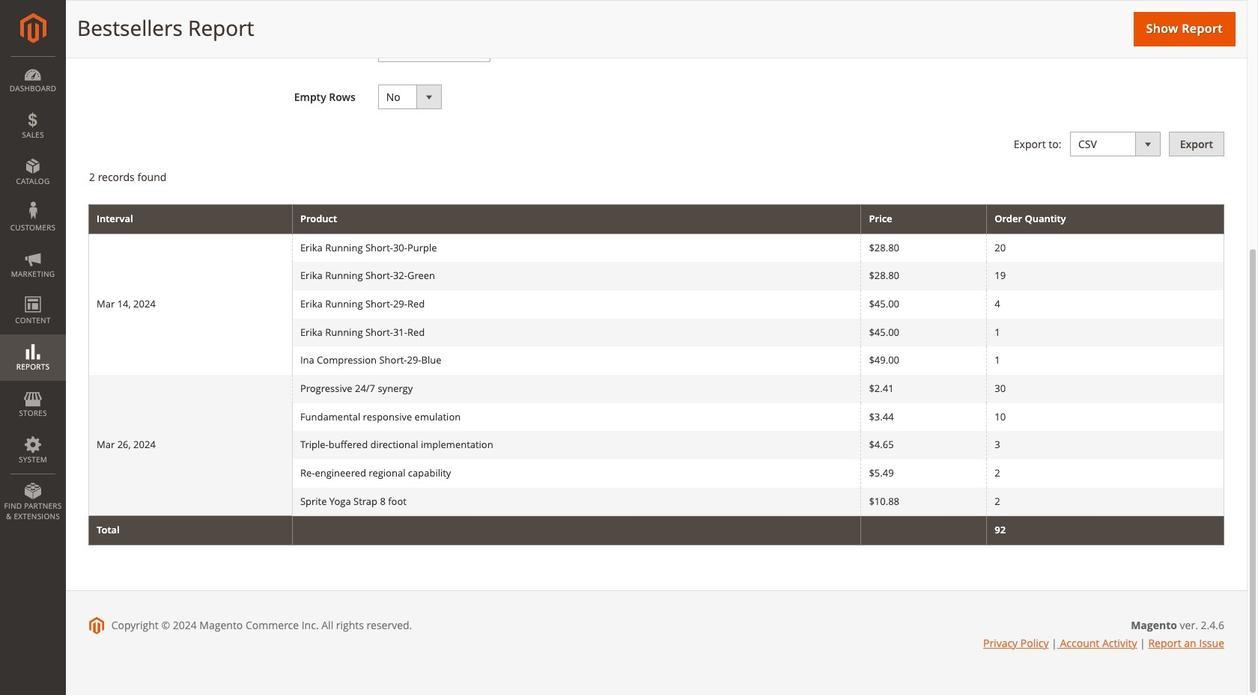 Task type: describe. For each thing, give the bounding box(es) containing it.
magento admin panel image
[[20, 13, 46, 43]]



Task type: locate. For each thing, give the bounding box(es) containing it.
menu bar
[[0, 56, 66, 530]]

None text field
[[378, 0, 490, 15], [378, 37, 490, 62], [378, 0, 490, 15], [378, 37, 490, 62]]



